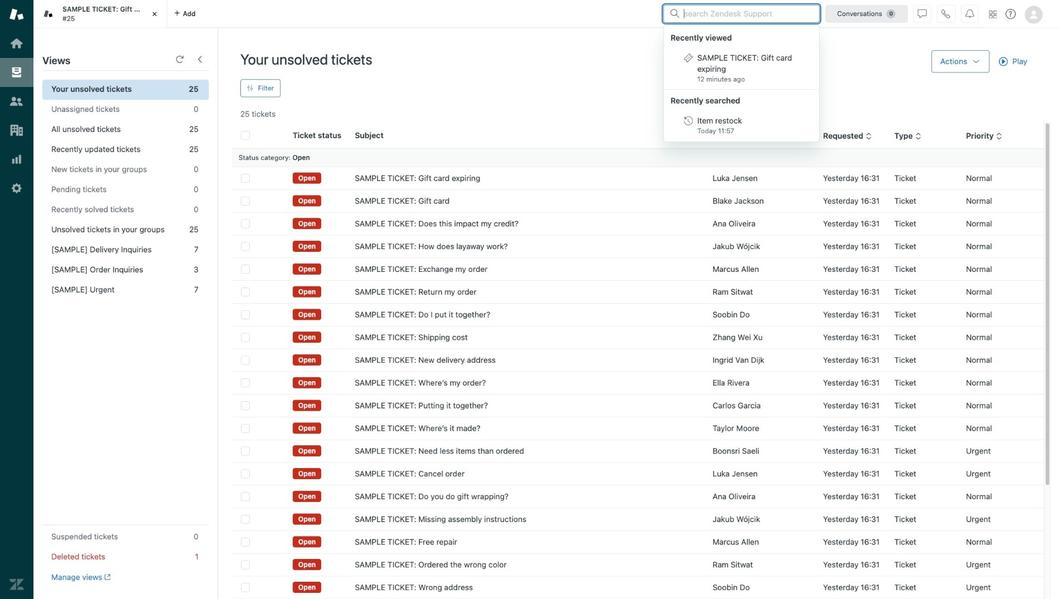 Task type: vqa. For each thing, say whether or not it's contained in the screenshot.
first option from the bottom
yes



Task type: locate. For each thing, give the bounding box(es) containing it.
button displays agent's chat status as invisible. image
[[918, 9, 927, 18]]

admin image
[[9, 181, 24, 196]]

10 row from the top
[[232, 372, 1045, 395]]

0 vertical spatial option
[[664, 48, 820, 88]]

15 row from the top
[[232, 486, 1045, 509]]

option down 12 minutes ago text box
[[664, 111, 820, 140]]

close image
[[149, 8, 160, 20]]

8 row from the top
[[232, 326, 1045, 349]]

20 row from the top
[[232, 600, 1045, 600]]

row
[[232, 167, 1045, 190], [232, 190, 1045, 213], [232, 213, 1045, 235], [232, 235, 1045, 258], [232, 258, 1045, 281], [232, 281, 1045, 304], [232, 304, 1045, 326], [232, 326, 1045, 349], [232, 349, 1045, 372], [232, 372, 1045, 395], [232, 395, 1045, 418], [232, 418, 1045, 440], [232, 440, 1045, 463], [232, 463, 1045, 486], [232, 486, 1045, 509], [232, 509, 1045, 531], [232, 531, 1045, 554], [232, 554, 1045, 577], [232, 577, 1045, 600], [232, 600, 1045, 600]]

2 option from the top
[[664, 111, 820, 140]]

get started image
[[9, 36, 24, 51]]

16 row from the top
[[232, 509, 1045, 531]]

get help image
[[1006, 9, 1016, 19]]

views image
[[9, 65, 24, 80]]

Today 11:57 text field
[[698, 127, 735, 135]]

5 row from the top
[[232, 258, 1045, 281]]

14 row from the top
[[232, 463, 1045, 486]]

customers image
[[9, 94, 24, 109]]

option down search zendesk support field
[[664, 48, 820, 88]]

19 row from the top
[[232, 577, 1045, 600]]

hide panel views image
[[195, 55, 204, 64]]

1 row from the top
[[232, 167, 1045, 190]]

notifications image
[[966, 9, 975, 18]]

tab
[[33, 0, 167, 28]]

12 row from the top
[[232, 418, 1045, 440]]

1 vertical spatial option
[[664, 111, 820, 140]]

options list box
[[664, 25, 820, 142]]

tabs tab list
[[33, 0, 664, 28]]

refresh views pane image
[[175, 55, 184, 64]]

11 row from the top
[[232, 395, 1045, 418]]

option
[[664, 48, 820, 88], [664, 111, 820, 140]]



Task type: describe. For each thing, give the bounding box(es) containing it.
3 row from the top
[[232, 213, 1045, 235]]

13 row from the top
[[232, 440, 1045, 463]]

main element
[[0, 0, 33, 600]]

6 row from the top
[[232, 281, 1045, 304]]

zendesk image
[[9, 578, 24, 593]]

zendesk products image
[[990, 11, 997, 18]]

zendesk support image
[[9, 7, 24, 22]]

17 row from the top
[[232, 531, 1045, 554]]

reporting image
[[9, 152, 24, 167]]

18 row from the top
[[232, 554, 1045, 577]]

opens in a new tab image
[[102, 575, 111, 581]]

1 option from the top
[[664, 48, 820, 88]]

search Zendesk Support field
[[684, 8, 813, 19]]

9 row from the top
[[232, 349, 1045, 372]]

12 minutes ago text field
[[698, 75, 746, 83]]

2 row from the top
[[232, 190, 1045, 213]]

organizations image
[[9, 123, 24, 138]]

4 row from the top
[[232, 235, 1045, 258]]

7 row from the top
[[232, 304, 1045, 326]]



